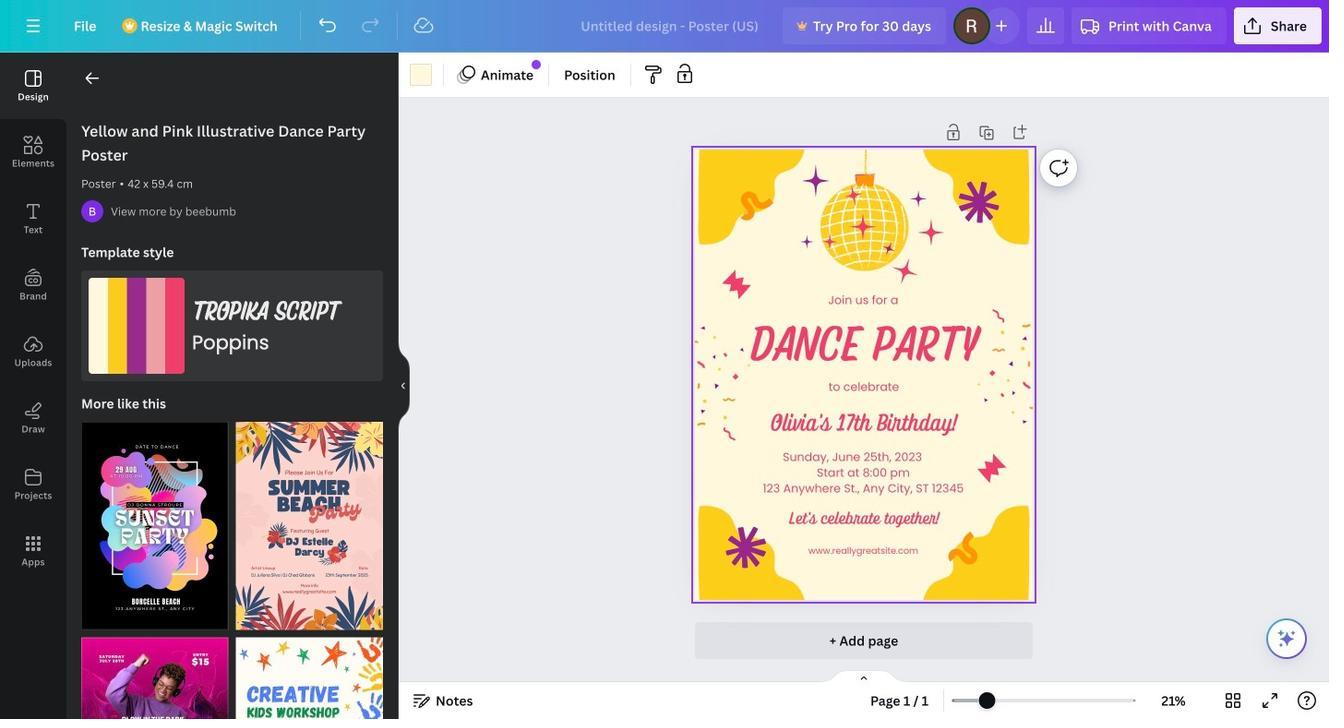 Task type: locate. For each thing, give the bounding box(es) containing it.
show pages image
[[820, 669, 909, 684]]

colorful creative kids workshop poster image
[[236, 637, 383, 719]]

colorful creative kids workshop poster group
[[236, 626, 383, 719]]

beebumb element
[[81, 200, 103, 223]]

#fff8df image
[[410, 64, 432, 86], [410, 64, 432, 86]]

soft pink colorful summer floral beach party invitations poster image
[[236, 422, 383, 630]]

hide image
[[398, 342, 410, 430]]

beebumb image
[[81, 200, 103, 223]]



Task type: describe. For each thing, give the bounding box(es) containing it.
pink black glow in the dark club party poster image
[[81, 637, 229, 719]]

multicolor abstract sunset party poster group
[[81, 411, 229, 630]]

pink black glow in the dark club party poster group
[[81, 626, 229, 719]]

Zoom button
[[1144, 686, 1204, 716]]

main menu bar
[[0, 0, 1330, 53]]

multicolor abstract sunset party poster image
[[81, 422, 229, 630]]

soft pink colorful summer floral beach party invitations poster group
[[236, 411, 383, 630]]

Design title text field
[[566, 7, 776, 44]]

side panel tab list
[[0, 53, 66, 584]]

quick actions image
[[1276, 628, 1298, 650]]



Task type: vqa. For each thing, say whether or not it's contained in the screenshot.
'Hide' image
yes



